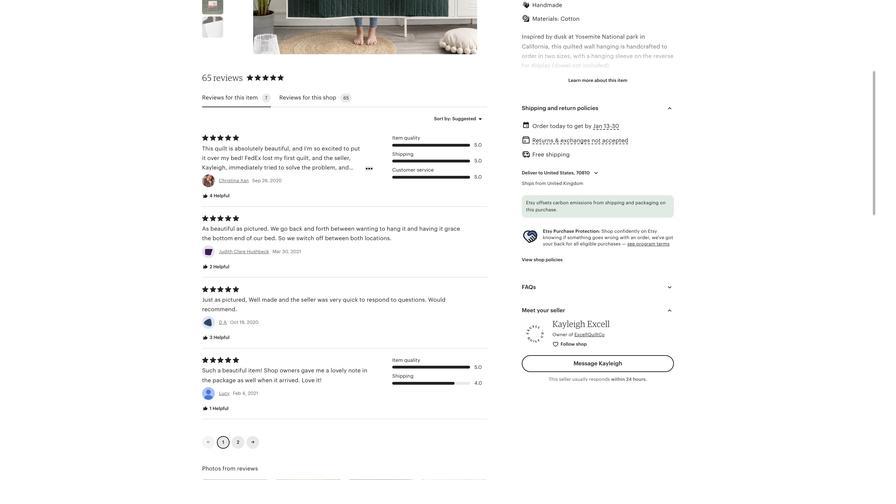 Task type: describe. For each thing, give the bounding box(es) containing it.
0 horizontal spatial 2021
[[248, 391, 258, 396]]

2 for 2
[[237, 440, 239, 446]]

0 vertical spatial hanging
[[596, 44, 619, 50]]

photos from reviews
[[202, 466, 258, 472]]

please inside • made to order item, please note the current processing time.
[[581, 206, 599, 212]]

and left i'm
[[292, 146, 303, 152]]

1 vertical spatial reviews
[[237, 466, 258, 472]]

clare
[[234, 249, 246, 254]]

it inside such a beautiful item! shop owners gave me a lovely note in the package as well when it arrived. love it!
[[274, 378, 278, 384]]

65 for 65
[[343, 95, 349, 101]]

order inside • made to order item, please note the current processing time.
[[549, 206, 564, 212]]

as inside such a beautiful item! shop owners gave me a lovely note in the package as well when it arrived. love it!
[[237, 378, 243, 384]]

faqs
[[522, 285, 536, 291]]

cotton
[[561, 16, 580, 22]]

by inside inspired by dusk at yosemite national park in california, this quilted wall hanging is handcrafted to order in two sizes, with a hanging sleeve on the reverse for display (dowel not included).
[[546, 34, 552, 40]]

after
[[223, 174, 236, 180]]

reviews for reviews for this shop
[[279, 95, 301, 101]]

the inside such a beautiful item! shop owners gave me a lovely note in the package as well when it arrived. love it!
[[202, 378, 211, 384]]

this for this quilt is absolutely beautiful, and i'm so excited to put it over my bed! fedex lost my first quilt, and the seller, kayleigh, immediately tried to solve the problem, and shortly after not being found, she made a new one and sent it out. kind & wonderful seller with great products.
[[202, 146, 213, 152]]

excell,
[[522, 158, 540, 164]]

today
[[550, 123, 566, 129]]

tracked
[[550, 225, 571, 231]]

as beautiful as pictured. we go back and forth between wanting to hang it and having it grace the bottom end of our bed.  so we switch off between both locations.
[[202, 226, 460, 242]]

1 helpful
[[208, 406, 229, 412]]

https://www.excellquiltco.com/contact
[[522, 359, 629, 365]]

kayleigh,
[[202, 165, 227, 171]]

in inside • no two pieces are identical, please allow for slight variations in the finish.
[[550, 254, 555, 260]]

made inside just as pictured,  well made and the seller was very quick to respond to questions.  would recommend.
[[262, 297, 277, 303]]

with inside shop confidently on etsy knowing if something goes wrong with an order, we've got your back for all eligible purchases —
[[620, 235, 629, 240]]

colours:
[[522, 120, 545, 126]]

lost
[[263, 155, 273, 161]]

this for this seller usually responds within 24 hours.
[[549, 377, 558, 382]]

follow shop link
[[547, 339, 593, 351]]

in up "handcrafted"
[[640, 34, 645, 40]]

4 helpful
[[208, 193, 230, 199]]

7
[[265, 95, 267, 101]]

0 vertical spatial reviews
[[213, 73, 243, 83]]

0 vertical spatial shop
[[323, 95, 336, 101]]

0 vertical spatial shipping
[[546, 152, 570, 158]]

hang
[[387, 226, 401, 232]]

just as pictured,  well made and the seller was very quick to respond to questions.  would recommend.
[[202, 297, 446, 313]]

• for • no two pieces are identical, please allow for slight variations in the finish.
[[522, 245, 524, 251]]

• for • custom enquiry: https://www.excellquiltco.com/contact
[[522, 350, 524, 356]]

two inside inspired by dusk at yosemite national park in california, this quilted wall hanging is handcrafted to order in two sizes, with a hanging sleeve on the reverse for display (dowel not included).
[[545, 53, 555, 59]]

goes
[[592, 235, 603, 240]]

to right tried
[[279, 165, 284, 171]]

and inside etsy offsets carbon emissions from shipping and packaging on this purchase.
[[626, 200, 634, 206]]

shipped
[[525, 225, 548, 231]]

large: approx 150 x 150cm, 59 x 59", 1.2kg.
[[522, 101, 640, 107]]

is inside this quilt is absolutely beautiful, and i'm so excited to put it over my bed! fedex lost my first quilt, and the seller, kayleigh, immediately tried to solve the problem, and shortly after not being found, she made a new one and sent it out. kind & wonderful seller with great products.
[[229, 146, 233, 152]]

made
[[525, 206, 540, 212]]

park
[[626, 34, 638, 40]]

further information:
[[522, 302, 577, 308]]

kind
[[233, 184, 245, 190]]

locations.
[[365, 236, 392, 242]]

policies inside "button"
[[546, 257, 563, 263]]

returns & exchanges not accepted button
[[532, 136, 628, 146]]

the inside • no two pieces are identical, please allow for slight variations in the finish.
[[557, 254, 566, 260]]

of up landscape
[[624, 149, 630, 155]]

national
[[602, 34, 625, 40]]

a
[[224, 320, 227, 325]]

message
[[574, 361, 598, 367]]

a inside inspired by dusk at yosemite national park in california, this quilted wall hanging is handcrafted to order in two sizes, with a hanging sleeve on the reverse for display (dowel not included).
[[587, 53, 590, 59]]

jan 13-30 button
[[593, 121, 619, 131]]

based
[[627, 264, 644, 270]]

shop for view shop policies
[[534, 257, 544, 263]]

to left "put"
[[344, 146, 349, 152]]

to right the quick
[[359, 297, 365, 303]]

2 x from the left
[[607, 101, 610, 107]]

quilt for co.
[[539, 149, 553, 155]]

carbon
[[553, 200, 569, 206]]

and down the so
[[312, 155, 322, 161]]

a right me
[[326, 368, 329, 374]]

processing
[[522, 216, 552, 222]]

reverse
[[653, 53, 674, 59]]

the down quilt,
[[302, 165, 311, 171]]

terms
[[657, 242, 670, 247]]

to inside inspired by dusk at yosemite national park in california, this quilted wall hanging is handcrafted to order in two sizes, with a hanging sleeve on the reverse for display (dowel not included).
[[662, 44, 667, 50]]

further
[[522, 302, 542, 308]]

excellquiltco link
[[574, 332, 605, 338]]

• for • shipped tracked and signed internationally via courier.
[[522, 225, 524, 231]]

shipping for 4.0
[[392, 374, 414, 379]]

our
[[254, 236, 263, 242]]

about
[[594, 78, 607, 83]]

seller left usually
[[559, 377, 571, 382]]

not inside inspired by dusk at yosemite national park in california, this quilted wall hanging is handcrafted to order in two sizes, with a hanging sleeve on the reverse for display (dowel not included).
[[572, 63, 581, 69]]

to inside as beautiful as pictured. we go back and forth between wanting to hang it and having it grace the bottom end of our bed.  so we switch off between both locations.
[[380, 226, 385, 232]]

absolutely
[[235, 146, 263, 152]]

this inside inspired by dusk at yosemite national park in california, this quilted wall hanging is handcrafted to order in two sizes, with a hanging sleeve on the reverse for display (dowel not included).
[[552, 44, 562, 50]]

shipping and return policies
[[522, 105, 598, 111]]

• hanging directions: https://www.excellquiltco.com/blog/hang-your-quilt- in-4-simple-steps
[[522, 312, 667, 337]]

a inside this quilt is absolutely beautiful, and i'm so excited to put it over my bed! fedex lost my first quilt, and the seller, kayleigh, immediately tried to solve the problem, and shortly after not being found, she made a new one and sent it out. kind & wonderful seller with great products.
[[312, 174, 316, 180]]

on inside • colour appearance may vary slightly based on different screen resolutions and fabric batch.
[[645, 264, 652, 270]]

reviews for this shop
[[279, 95, 336, 101]]

of inside as beautiful as pictured. we go back and forth between wanting to hang it and having it grace the bottom end of our bed.  so we switch off between both locations.
[[246, 236, 252, 242]]

purchase
[[553, 229, 574, 234]]

refundable.
[[576, 283, 608, 289]]

follow
[[561, 342, 575, 347]]

0 horizontal spatial item
[[246, 95, 258, 101]]

message kayleigh button
[[522, 356, 674, 373]]

item for 4.0
[[392, 358, 403, 363]]

1 horizontal spatial by
[[585, 123, 592, 129]]

reviews for reviews for this item
[[202, 95, 224, 101]]

materials: cotton
[[532, 16, 580, 22]]

the down designer
[[544, 168, 553, 174]]

eligible
[[580, 242, 596, 247]]

well
[[249, 297, 260, 303]]

0 horizontal spatial are
[[553, 283, 562, 289]]

to left get
[[567, 123, 573, 129]]

internationally
[[604, 225, 644, 231]]

to right "respond"
[[391, 297, 397, 303]]

steps
[[555, 331, 569, 337]]

• for • made to order item, please note the current processing time.
[[522, 206, 524, 212]]

4 5.0 from the top
[[474, 365, 482, 370]]

item!
[[248, 368, 262, 374]]

helpful for a
[[213, 406, 229, 412]]

0 vertical spatial 2021
[[291, 249, 301, 254]]

item quality for 4.0
[[392, 358, 420, 363]]

excell inside excell quilt co. is the creative studio of kayleigh excell, designer and maker of landscape art quilts. explore the entire collection:
[[522, 149, 538, 155]]

quality for 4.0
[[404, 358, 420, 363]]

more
[[582, 78, 593, 83]]

both
[[350, 236, 363, 242]]

kayleigh inside button
[[599, 361, 622, 367]]

return
[[559, 105, 576, 111]]

handmade
[[532, 2, 562, 8]]

quilt for care:
[[525, 340, 539, 346]]

and up products. on the top left of page
[[342, 174, 352, 180]]

2020 for christina xan sep 26, 2020
[[270, 178, 282, 183]]

beautiful inside such a beautiful item! shop owners gave me a lovely note in the package as well when it arrived. love it!
[[222, 368, 247, 374]]

your-
[[639, 321, 653, 327]]

xan
[[240, 178, 249, 183]]

exchanges
[[561, 138, 590, 144]]

united for from
[[547, 181, 562, 186]]

simple-
[[534, 331, 555, 337]]

1 vertical spatial between
[[325, 236, 349, 242]]

via
[[645, 225, 653, 231]]

• for • all orders are non-refundable.
[[522, 283, 524, 289]]

ships
[[522, 181, 534, 186]]

for inside inspired by dusk at yosemite national park in california, this quilted wall hanging is handcrafted to order in two sizes, with a hanging sleeve on the reverse for display (dowel not included).
[[522, 63, 530, 69]]

a right such
[[218, 368, 221, 374]]

the inside just as pictured,  well made and the seller was very quick to respond to questions.  would recommend.
[[291, 297, 300, 303]]

is inside excell quilt co. is the creative studio of kayleigh excell, designer and maker of landscape art quilts. explore the entire collection:
[[565, 149, 570, 155]]

back inside shop confidently on etsy knowing if something goes wrong with an order, we've got your back for all eligible purchases —
[[554, 242, 565, 247]]

please inside • no two pieces are identical, please allow for slight variations in the finish.
[[603, 245, 621, 251]]

end
[[234, 236, 245, 242]]

collection:
[[572, 168, 601, 174]]

the inside inspired by dusk at yosemite national park in california, this quilted wall hanging is handcrafted to order in two sizes, with a hanging sleeve on the reverse for display (dowel not included).
[[643, 53, 652, 59]]

accepted
[[602, 138, 628, 144]]

item inside 'dropdown button'
[[618, 78, 627, 83]]

& inside this quilt is absolutely beautiful, and i'm so excited to put it over my bed! fedex lost my first quilt, and the seller, kayleigh, immediately tried to solve the problem, and shortly after not being found, she made a new one and sent it out. kind & wonderful seller with great products.
[[247, 184, 251, 190]]

wall
[[584, 44, 595, 50]]

screen
[[547, 273, 565, 279]]

quilt-
[[653, 321, 667, 327]]

purchase.
[[535, 207, 557, 213]]

reviews for this item
[[202, 95, 258, 101]]

from inside etsy offsets carbon emissions from shipping and packaging on this purchase.
[[593, 200, 604, 206]]

rust,
[[647, 120, 660, 126]]

item,
[[566, 206, 580, 212]]

two inside • no two pieces are identical, please allow for slight variations in the finish.
[[535, 245, 545, 251]]

1 vertical spatial hanging
[[591, 53, 614, 59]]

on inside etsy offsets carbon emissions from shipping and packaging on this purchase.
[[660, 200, 666, 206]]

excellquiltco
[[574, 332, 605, 338]]

from for united
[[535, 181, 546, 186]]

hushbeck
[[247, 249, 269, 254]]

& inside button
[[555, 138, 559, 144]]

• for • hanging directions: https://www.excellquiltco.com/blog/hang-your-quilt- in-4-simple-steps
[[522, 312, 524, 318]]

would
[[428, 297, 446, 303]]

1 x from the left
[[573, 101, 576, 107]]

and inside 'dropdown button'
[[548, 105, 558, 111]]

such a beautiful item! shop owners gave me a lovely note in the package as well when it arrived. love it!
[[202, 368, 367, 384]]

kayleigh excell image
[[522, 321, 548, 348]]

and inside • colour appearance may vary slightly based on different screen resolutions and fabric batch.
[[599, 273, 609, 279]]

as inside as beautiful as pictured. we go back and forth between wanting to hang it and having it grace the bottom end of our bed.  so we switch off between both locations.
[[236, 226, 242, 232]]

2 for 2 helpful
[[210, 264, 212, 270]]

united for to
[[544, 170, 559, 176]]

the down excited
[[324, 155, 333, 161]]

just
[[202, 297, 213, 303]]

is inside inspired by dusk at yosemite national park in california, this quilted wall hanging is handcrafted to order in two sizes, with a hanging sleeve on the reverse for display (dowel not included).
[[621, 44, 625, 50]]

protection:
[[575, 229, 600, 234]]

display
[[531, 63, 551, 69]]

this inside etsy offsets carbon emissions from shipping and packaging on this purchase.
[[526, 207, 534, 213]]



Task type: vqa. For each thing, say whether or not it's contained in the screenshot.
Personalized Anniversary Gift, for Boyfriend, for Husband, for Her, One Year Anniversary Gifts, For Girlfriend, Wedding Anniversary Gift image at the right
no



Task type: locate. For each thing, give the bounding box(es) containing it.
and inside excell quilt co. is the creative studio of kayleigh excell, designer and maker of landscape art quilts. explore the entire collection:
[[567, 158, 577, 164]]

2 vertical spatial from
[[223, 466, 236, 472]]

to inside • made to order item, please note the current processing time.
[[542, 206, 548, 212]]

1 vertical spatial &
[[247, 184, 251, 190]]

for
[[522, 63, 530, 69], [225, 95, 233, 101], [303, 95, 310, 101], [566, 242, 572, 247], [639, 245, 646, 251]]

0 horizontal spatial shipping
[[546, 152, 570, 158]]

• inside • custom enquiry: https://www.excellquiltco.com/contact
[[522, 350, 524, 356]]

recommend.
[[202, 307, 237, 313]]

4,
[[242, 391, 247, 396]]

1 vertical spatial 2021
[[248, 391, 258, 396]]

at
[[569, 34, 574, 40]]

pictured.
[[244, 226, 269, 232]]

of left our
[[246, 236, 252, 242]]

0 vertical spatial quality
[[404, 135, 420, 141]]

are inside • no two pieces are identical, please allow for slight variations in the finish.
[[566, 245, 575, 251]]

shop inside 'link'
[[576, 342, 587, 347]]

0 horizontal spatial 65
[[202, 73, 212, 83]]

• for • quilt care: https://www.excellquiltco.com/quilt-care
[[522, 340, 524, 346]]

2020
[[270, 178, 282, 183], [247, 320, 258, 325]]

0 horizontal spatial please
[[581, 206, 599, 212]]

maker
[[579, 158, 596, 164]]

1 horizontal spatial this
[[549, 377, 558, 382]]

jan
[[593, 123, 602, 129]]

not up learn
[[572, 63, 581, 69]]

• inside • shipped tracked and signed internationally via courier.
[[522, 225, 524, 231]]

2 vertical spatial with
[[620, 235, 629, 240]]

included).
[[583, 63, 611, 69]]

two right no
[[535, 245, 545, 251]]

not inside this quilt is absolutely beautiful, and i'm so excited to put it over my bed! fedex lost my first quilt, and the seller, kayleigh, immediately tried to solve the problem, and shortly after not being found, she made a new one and sent it out. kind & wonderful seller with great products.
[[237, 174, 246, 180]]

2 item quality from the top
[[392, 358, 420, 363]]

the inside • made to order item, please note the current processing time.
[[615, 206, 624, 212]]

1 vertical spatial item
[[246, 95, 258, 101]]

1 quality from the top
[[404, 135, 420, 141]]

emissions
[[570, 200, 592, 206]]

to up the reverse
[[662, 44, 667, 50]]

0 vertical spatial are
[[566, 245, 575, 251]]

forth
[[316, 226, 329, 232]]

made down solve
[[296, 174, 311, 180]]

1 inside button
[[210, 406, 211, 412]]

with left great
[[298, 184, 310, 190]]

excell up excellquiltco link
[[587, 319, 610, 330]]

etsy purchase protection:
[[543, 229, 600, 234]]

0 vertical spatial excell
[[522, 149, 538, 155]]

1 horizontal spatial excell
[[587, 319, 610, 330]]

as inside just as pictured,  well made and the seller was very quick to respond to questions.  would recommend.
[[215, 297, 221, 303]]

1 my from the left
[[221, 155, 229, 161]]

0 horizontal spatial order
[[522, 53, 537, 59]]

christina xan sep 26, 2020
[[219, 178, 282, 183]]

united up ships from united kingdom
[[544, 170, 559, 176]]

1 horizontal spatial back
[[554, 242, 565, 247]]

shop
[[601, 229, 613, 234], [264, 368, 278, 374]]

etsy for etsy offsets carbon emissions from shipping and packaging on this purchase.
[[526, 200, 535, 206]]

hanging down national
[[596, 44, 619, 50]]

5.0
[[474, 142, 482, 148], [474, 158, 482, 164], [474, 174, 482, 180], [474, 365, 482, 370]]

hanging
[[596, 44, 619, 50], [591, 53, 614, 59]]

in right lovely at the left bottom
[[362, 368, 367, 374]]

0 vertical spatial between
[[331, 226, 355, 232]]

of down creative
[[597, 158, 603, 164]]

helpful for beautiful
[[213, 264, 229, 270]]

0 horizontal spatial &
[[247, 184, 251, 190]]

0 vertical spatial this
[[202, 146, 213, 152]]

2 vertical spatial as
[[237, 378, 243, 384]]

0 horizontal spatial policies
[[546, 257, 563, 263]]

7 • from the top
[[522, 340, 524, 346]]

of inside "kayleigh excell owner of excellquiltco"
[[569, 332, 573, 338]]

order down california,
[[522, 53, 537, 59]]

with down quilted
[[573, 53, 585, 59]]

0 horizontal spatial my
[[221, 155, 229, 161]]

excell up the excell,
[[522, 149, 538, 155]]

seller down she
[[282, 184, 297, 190]]

identical,
[[576, 245, 602, 251]]

1 vertical spatial 2
[[237, 440, 239, 446]]

• left made
[[522, 206, 524, 212]]

mar
[[272, 249, 281, 254]]

this inside this quilt is absolutely beautiful, and i'm so excited to put it over my bed! fedex lost my first quilt, and the seller, kayleigh, immediately tried to solve the problem, and shortly after not being found, she made a new one and sent it out. kind & wonderful seller with great products.
[[202, 146, 213, 152]]

0 vertical spatial from
[[535, 181, 546, 186]]

from right photos
[[223, 466, 236, 472]]

0 horizontal spatial this
[[202, 146, 213, 152]]

kayleigh up within
[[599, 361, 622, 367]]

1 horizontal spatial 2020
[[270, 178, 282, 183]]

0 vertical spatial &
[[555, 138, 559, 144]]

1 vertical spatial shop
[[264, 368, 278, 374]]

policies inside 'dropdown button'
[[577, 105, 598, 111]]

2 vertical spatial kayleigh
[[599, 361, 622, 367]]

0 horizontal spatial note
[[348, 368, 361, 374]]

8 • from the top
[[522, 350, 524, 356]]

item
[[392, 135, 403, 141], [392, 358, 403, 363]]

out.
[[221, 184, 232, 190]]

order inside inspired by dusk at yosemite national park in california, this quilted wall hanging is handcrafted to order in two sizes, with a hanging sleeve on the reverse for display (dowel not included).
[[522, 53, 537, 59]]

0 vertical spatial back
[[289, 226, 302, 232]]

2 link
[[232, 437, 244, 450]]

1 vertical spatial 2020
[[247, 320, 258, 325]]

quilt
[[215, 146, 227, 152]]

1 • from the top
[[522, 206, 524, 212]]

0 horizontal spatial shop
[[264, 368, 278, 374]]

0 vertical spatial 2020
[[270, 178, 282, 183]]

problem,
[[312, 165, 337, 171]]

1 horizontal spatial shipping
[[605, 200, 625, 206]]

me
[[316, 368, 324, 374]]

quality for 5.0
[[404, 135, 420, 141]]

yosemite
[[575, 34, 600, 40]]

3 5.0 from the top
[[474, 174, 482, 180]]

note
[[601, 206, 613, 212], [348, 368, 361, 374]]

returns
[[532, 138, 553, 144]]

2 item from the top
[[392, 358, 403, 363]]

between up both
[[331, 226, 355, 232]]

shop inside "button"
[[534, 257, 544, 263]]

honey,
[[574, 120, 593, 126]]

1 vertical spatial shipping
[[605, 200, 625, 206]]

of up "follow shop" 'link'
[[569, 332, 573, 338]]

quilt inside excell quilt co. is the creative studio of kayleigh excell, designer and maker of landscape art quilts. explore the entire collection:
[[539, 149, 553, 155]]

1 vertical spatial this
[[549, 377, 558, 382]]

go
[[280, 226, 288, 232]]

etsy inside etsy offsets carbon emissions from shipping and packaging on this purchase.
[[526, 200, 535, 206]]

shipping for 5.0
[[392, 151, 414, 157]]

to inside deliver to united states, 70810 dropdown button
[[538, 170, 543, 176]]

shipping inside 'dropdown button'
[[522, 105, 546, 111]]

0 horizontal spatial etsy
[[526, 200, 535, 206]]

the up appearance
[[557, 254, 566, 260]]

• inside • hanging directions: https://www.excellquiltco.com/blog/hang-your-quilt- in-4-simple-steps
[[522, 312, 524, 318]]

seller inside this quilt is absolutely beautiful, and i'm so excited to put it over my bed! fedex lost my first quilt, and the seller, kayleigh, immediately tried to solve the problem, and shortly after not being found, she made a new one and sent it out. kind & wonderful seller with great products.
[[282, 184, 297, 190]]

we've
[[652, 235, 664, 240]]

shortly
[[202, 174, 221, 180]]

responds
[[589, 377, 610, 382]]

1 vertical spatial back
[[554, 242, 565, 247]]

• for • colour appearance may vary slightly based on different screen resolutions and fabric batch.
[[522, 264, 524, 270]]

an
[[631, 235, 636, 240]]

tab list
[[202, 89, 487, 107]]

policies up appearance
[[546, 257, 563, 263]]

0 horizontal spatial 2020
[[247, 320, 258, 325]]

2 my from the left
[[274, 155, 283, 161]]

etsy for etsy purchase protection:
[[543, 229, 552, 234]]

2 helpful
[[208, 264, 229, 270]]

2 vertical spatial shop
[[576, 342, 587, 347]]

in up display
[[538, 53, 543, 59]]

item quality for 5.0
[[392, 135, 420, 141]]

x right 59 at top
[[607, 101, 610, 107]]

65 reviews
[[202, 73, 243, 83]]

beautiful up bottom
[[210, 226, 235, 232]]

with inside inspired by dusk at yosemite national park in california, this quilted wall hanging is handcrafted to order in two sizes, with a hanging sleeve on the reverse for display (dowel not included).
[[573, 53, 585, 59]]

this left usually
[[549, 377, 558, 382]]

your down "knowing"
[[543, 242, 553, 247]]

0 vertical spatial 65
[[202, 73, 212, 83]]

co.
[[554, 149, 564, 155]]

excell inside "kayleigh excell owner of excellquiltco"
[[587, 319, 610, 330]]

your right meet
[[537, 308, 549, 314]]

2 5.0 from the top
[[474, 158, 482, 164]]

we
[[287, 236, 295, 242]]

1 vertical spatial by
[[585, 123, 592, 129]]

shipping up internationally
[[605, 200, 625, 206]]

for inside shop confidently on etsy knowing if something goes wrong with an order, we've got your back for all eligible purchases —
[[566, 242, 572, 247]]

0 vertical spatial shipping
[[522, 105, 546, 111]]

helpful down judith
[[213, 264, 229, 270]]

0 vertical spatial item quality
[[392, 135, 420, 141]]

seller inside just as pictured,  well made and the seller was very quick to respond to questions.  would recommend.
[[301, 297, 316, 303]]

in-
[[522, 331, 529, 337]]

bed.
[[264, 236, 277, 242]]

care
[[656, 340, 668, 346]]

1 horizontal spatial x
[[607, 101, 610, 107]]

0 vertical spatial please
[[581, 206, 599, 212]]

on up order,
[[641, 229, 647, 234]]

item for 5.0
[[392, 135, 403, 141]]

and down vary
[[599, 273, 609, 279]]

1 item quality from the top
[[392, 135, 420, 141]]

1.2kg.
[[624, 101, 640, 107]]

helpful right the 3 in the bottom of the page
[[214, 335, 230, 341]]

seller inside dropdown button
[[550, 308, 565, 314]]

first
[[284, 155, 295, 161]]

2020 for d a oct 19, 2020
[[247, 320, 258, 325]]

0 vertical spatial note
[[601, 206, 613, 212]]

with up —
[[620, 235, 629, 240]]

not
[[572, 63, 581, 69], [592, 138, 601, 144], [237, 174, 246, 180]]

2 horizontal spatial shop
[[576, 342, 587, 347]]

1 horizontal spatial 1
[[222, 440, 224, 446]]

1 vertical spatial are
[[553, 283, 562, 289]]

d a link
[[219, 320, 227, 325]]

• quilt care: https://www.excellquiltco.com/quilt-care
[[522, 340, 668, 346]]

reviews up reviews for this item on the left top
[[213, 73, 243, 83]]

united inside deliver to united states, 70810 dropdown button
[[544, 170, 559, 176]]

on right packaging
[[660, 200, 666, 206]]

in down pieces
[[550, 254, 555, 260]]

5 • from the top
[[522, 283, 524, 289]]

1 horizontal spatial please
[[603, 245, 621, 251]]

• down in-
[[522, 340, 524, 346]]

kayleigh inside "kayleigh excell owner of excellquiltco"
[[552, 319, 585, 330]]

back inside as beautiful as pictured. we go back and forth between wanting to hang it and having it grace the bottom end of our bed.  so we switch off between both locations.
[[289, 226, 302, 232]]

1 vertical spatial 65
[[343, 95, 349, 101]]

0 horizontal spatial made
[[262, 297, 277, 303]]

reviews down 65 reviews
[[202, 95, 224, 101]]

as
[[202, 226, 209, 232]]

seller left was
[[301, 297, 316, 303]]

is right quilt
[[229, 146, 233, 152]]

13-
[[604, 123, 612, 129]]

a left new
[[312, 174, 316, 180]]

and inside • shipped tracked and signed internationally via courier.
[[572, 225, 583, 231]]

1 item from the top
[[392, 135, 403, 141]]

1 horizontal spatial is
[[565, 149, 570, 155]]

excell quilt co. is the creative studio of kayleigh excell, designer and maker of landscape art quilts. explore the entire collection:
[[522, 149, 660, 174]]

65 inside tab list
[[343, 95, 349, 101]]

1 vertical spatial excell
[[587, 319, 610, 330]]

1 vertical spatial 1
[[222, 440, 224, 446]]

2 horizontal spatial etsy
[[648, 229, 657, 234]]

this inside 'dropdown button'
[[608, 78, 616, 83]]

0 horizontal spatial 1
[[210, 406, 211, 412]]

4 helpful button
[[197, 190, 235, 203]]

and up states,
[[567, 158, 577, 164]]

it left over
[[202, 155, 206, 161]]

inspired by dusk at yosemite national park in california, this quilted wall hanging is handcrafted to order in two sizes, with a hanging sleeve on the reverse for display (dowel not included).
[[522, 34, 674, 69]]

1 horizontal spatial are
[[566, 245, 575, 251]]

4.0
[[474, 381, 482, 386]]

not up kind at the left of the page
[[237, 174, 246, 180]]

are down screen
[[553, 283, 562, 289]]

sizes,
[[557, 53, 572, 59]]

1 vertical spatial please
[[603, 245, 621, 251]]

3 • from the top
[[522, 245, 524, 251]]

1 vertical spatial two
[[535, 245, 545, 251]]

from for reviews
[[223, 466, 236, 472]]

hours.
[[633, 377, 647, 382]]

was
[[317, 297, 328, 303]]

1 horizontal spatial note
[[601, 206, 613, 212]]

0 horizontal spatial shop
[[323, 95, 336, 101]]

shop inside such a beautiful item! shop owners gave me a lovely note in the package as well when it arrived. love it!
[[264, 368, 278, 374]]

creative
[[582, 149, 604, 155]]

1 horizontal spatial reviews
[[279, 95, 301, 101]]

hanging up the included).
[[591, 53, 614, 59]]

1 horizontal spatial policies
[[577, 105, 598, 111]]

white,
[[556, 120, 573, 126]]

seller right hanging
[[550, 308, 565, 314]]

• inside • colour appearance may vary slightly based on different screen resolutions and fabric batch.
[[522, 264, 524, 270]]

0 vertical spatial made
[[296, 174, 311, 180]]

between right off
[[325, 236, 349, 242]]

kayleigh inside excell quilt co. is the creative studio of kayleigh excell, designer and maker of landscape art quilts. explore the entire collection:
[[631, 149, 655, 155]]

the left was
[[291, 297, 300, 303]]

4
[[210, 193, 213, 199]]

0 horizontal spatial 2
[[210, 264, 212, 270]]

24
[[626, 377, 632, 382]]

meet your seller button
[[515, 303, 680, 319]]

the left current
[[615, 206, 624, 212]]

item right about at top right
[[618, 78, 627, 83]]

customer service
[[392, 167, 434, 173]]

shop inside shop confidently on etsy knowing if something goes wrong with an order, we've got your back for all eligible purchases —
[[601, 229, 613, 234]]

65 for 65 reviews
[[202, 73, 212, 83]]

0 vertical spatial not
[[572, 63, 581, 69]]

2 inside button
[[210, 264, 212, 270]]

reviews right 7
[[279, 95, 301, 101]]

shipping inside etsy offsets carbon emissions from shipping and packaging on this purchase.
[[605, 200, 625, 206]]

shop for follow shop
[[576, 342, 587, 347]]

• custom enquiry: https://www.excellquiltco.com/contact
[[522, 350, 629, 365]]

2 reviews from the left
[[279, 95, 301, 101]]

1 vertical spatial not
[[592, 138, 601, 144]]

order
[[522, 53, 537, 59], [549, 206, 564, 212]]

• colour appearance may vary slightly based on different screen resolutions and fabric batch.
[[522, 264, 652, 279]]

2020 right 19,
[[247, 320, 258, 325]]

4 • from the top
[[522, 264, 524, 270]]

note inside such a beautiful item! shop owners gave me a lovely note in the package as well when it arrived. love it!
[[348, 368, 361, 374]]

• inside • no two pieces are identical, please allow for slight variations in the finish.
[[522, 245, 524, 251]]

shop up wrong
[[601, 229, 613, 234]]

not inside button
[[592, 138, 601, 144]]

tab list containing reviews for this item
[[202, 89, 487, 107]]

wanting
[[356, 226, 378, 232]]

0 vertical spatial 2
[[210, 264, 212, 270]]

d
[[219, 320, 222, 325]]

is
[[621, 44, 625, 50], [229, 146, 233, 152], [565, 149, 570, 155]]

0 horizontal spatial kayleigh
[[552, 319, 585, 330]]

helpful down out.
[[214, 193, 230, 199]]

1 for 1
[[222, 440, 224, 446]]

1 link
[[217, 437, 230, 450]]

etsy inside shop confidently on etsy knowing if something goes wrong with an order, we've got your back for all eligible purchases —
[[648, 229, 657, 234]]

on inside shop confidently on etsy knowing if something goes wrong with an order, we've got your back for all eligible purchases —
[[641, 229, 647, 234]]

item left 7
[[246, 95, 258, 101]]

the down exchanges at the right top of page
[[571, 149, 580, 155]]

is right co.
[[565, 149, 570, 155]]

etsy up "knowing"
[[543, 229, 552, 234]]

2 horizontal spatial kayleigh
[[631, 149, 655, 155]]

see program terms link
[[627, 242, 670, 247]]

materials:
[[532, 16, 559, 22]]

1 horizontal spatial my
[[274, 155, 283, 161]]

signed
[[584, 225, 603, 231]]

• shipped tracked and signed internationally via courier.
[[522, 225, 653, 241]]

2 quality from the top
[[404, 358, 420, 363]]

faqs button
[[515, 279, 680, 296]]

2 horizontal spatial from
[[593, 200, 604, 206]]

0 horizontal spatial from
[[223, 466, 236, 472]]

such
[[202, 368, 216, 374]]

• down 'view'
[[522, 264, 524, 270]]

• up courier.
[[522, 225, 524, 231]]

quilt down returns
[[539, 149, 553, 155]]

beautiful up package
[[222, 368, 247, 374]]

helpful for as
[[214, 335, 230, 341]]

free
[[532, 152, 544, 158]]

1 for 1 helpful
[[210, 406, 211, 412]]

landscape
[[604, 158, 633, 164]]

1 vertical spatial as
[[215, 297, 221, 303]]

in inside such a beautiful item! shop owners gave me a lovely note in the package as well when it arrived. love it!
[[362, 368, 367, 374]]

6 • from the top
[[522, 312, 524, 318]]

shop
[[323, 95, 336, 101], [534, 257, 544, 263], [576, 342, 587, 347]]

• inside • made to order item, please note the current processing time.
[[522, 206, 524, 212]]

made right well
[[262, 297, 277, 303]]

0 vertical spatial your
[[543, 242, 553, 247]]

quick
[[343, 297, 358, 303]]

it right when
[[274, 378, 278, 384]]

from right emissions
[[593, 200, 604, 206]]

policies
[[577, 105, 598, 111], [546, 257, 563, 263]]

beautiful inside as beautiful as pictured. we go back and forth between wanting to hang it and having it grace the bottom end of our bed.  so we switch off between both locations.
[[210, 226, 235, 232]]

light
[[613, 120, 626, 126]]

1 horizontal spatial order
[[549, 206, 564, 212]]

back
[[289, 226, 302, 232], [554, 242, 565, 247]]

and inside just as pictured,  well made and the seller was very quick to respond to questions.  would recommend.
[[279, 297, 289, 303]]

1 horizontal spatial shop
[[601, 229, 613, 234]]

and up current
[[626, 200, 634, 206]]

and down seller,
[[339, 165, 349, 171]]

it right hang
[[402, 226, 406, 232]]

0 vertical spatial two
[[545, 53, 555, 59]]

1 horizontal spatial kayleigh
[[599, 361, 622, 367]]

the inside as beautiful as pictured. we go back and forth between wanting to hang it and having it grace the bottom end of our bed.  so we switch off between both locations.
[[202, 236, 211, 242]]

1 reviews from the left
[[202, 95, 224, 101]]

usually
[[572, 377, 588, 382]]

products.
[[328, 184, 354, 190]]

a down wall
[[587, 53, 590, 59]]

nature inspired wall decor quilted wall hanging landscape image 9 image
[[202, 16, 223, 38]]

1 horizontal spatial etsy
[[543, 229, 552, 234]]

2 horizontal spatial with
[[620, 235, 629, 240]]

non-
[[563, 283, 576, 289]]

2021 right 30,
[[291, 249, 301, 254]]

0 horizontal spatial back
[[289, 226, 302, 232]]

custom
[[525, 350, 547, 356]]

it left out.
[[215, 184, 219, 190]]

0 horizontal spatial x
[[573, 101, 576, 107]]

helpful inside button
[[214, 193, 230, 199]]

1 vertical spatial from
[[593, 200, 604, 206]]

made inside this quilt is absolutely beautiful, and i'm so excited to put it over my bed! fedex lost my first quilt, and the seller, kayleigh, immediately tried to solve the problem, and shortly after not being found, she made a new one and sent it out. kind & wonderful seller with great products.
[[296, 174, 311, 180]]

helpful down lucy
[[213, 406, 229, 412]]

reviews down 2 link
[[237, 466, 258, 472]]

not up creative
[[592, 138, 601, 144]]

65
[[202, 73, 212, 83], [343, 95, 349, 101]]

and up the switch
[[304, 226, 314, 232]]

for inside • no two pieces are identical, please allow for slight variations in the finish.
[[639, 245, 646, 251]]

to up locations. in the left of the page
[[380, 226, 385, 232]]

1 horizontal spatial 2
[[237, 440, 239, 446]]

note inside • made to order item, please note the current processing time.
[[601, 206, 613, 212]]

2 • from the top
[[522, 225, 524, 231]]

0 vertical spatial item
[[392, 135, 403, 141]]

nature inspired wall decor quilted wall hanging landscape image 8 image
[[202, 0, 223, 14]]

shop up when
[[264, 368, 278, 374]]

kayleigh up art at right top
[[631, 149, 655, 155]]

on inside inspired by dusk at yosemite national park in california, this quilted wall hanging is handcrafted to order in two sizes, with a hanging sleeve on the reverse for display (dowel not included).
[[634, 53, 641, 59]]

it left grace
[[439, 226, 443, 232]]

on right based
[[645, 264, 652, 270]]

& down green.
[[555, 138, 559, 144]]

1 horizontal spatial made
[[296, 174, 311, 180]]

as up the 'end'
[[236, 226, 242, 232]]

1 5.0 from the top
[[474, 142, 482, 148]]

to down "offsets"
[[542, 206, 548, 212]]

is up sleeve
[[621, 44, 625, 50]]

with inside this quilt is absolutely beautiful, and i'm so excited to put it over my bed! fedex lost my first quilt, and the seller, kayleigh, immediately tried to solve the problem, and shortly after not being found, she made a new one and sent it out. kind & wonderful seller with great products.
[[298, 184, 310, 190]]

0 vertical spatial with
[[573, 53, 585, 59]]

dusk
[[554, 34, 567, 40]]

great
[[312, 184, 326, 190]]

150
[[561, 101, 571, 107]]

1 horizontal spatial &
[[555, 138, 559, 144]]

your inside shop confidently on etsy knowing if something goes wrong with an order, we've got your back for all eligible purchases —
[[543, 242, 553, 247]]

and left having at top
[[407, 226, 418, 232]]

2020 right the 26,
[[270, 178, 282, 183]]

from right ships
[[535, 181, 546, 186]]

your inside dropdown button
[[537, 308, 549, 314]]

1 vertical spatial item quality
[[392, 358, 420, 363]]

learn more about this item
[[568, 78, 627, 83]]

1 vertical spatial order
[[549, 206, 564, 212]]

follow shop
[[561, 342, 587, 347]]



